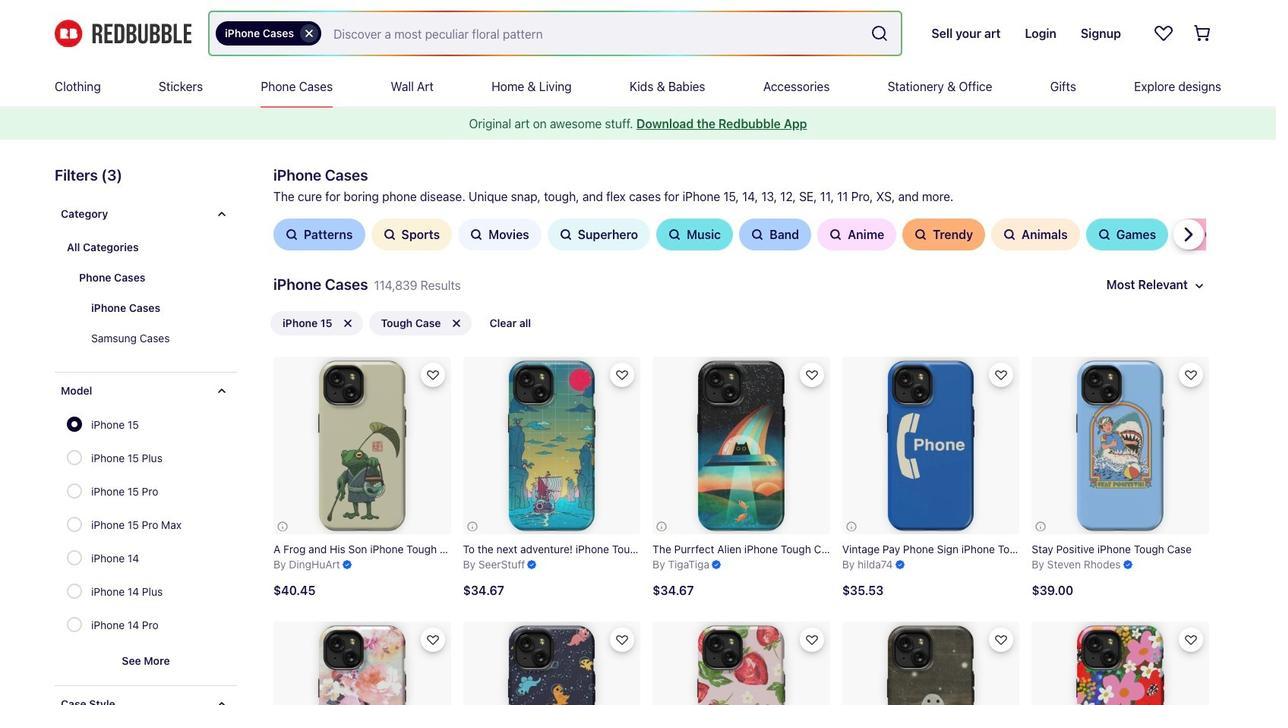 Task type: locate. For each thing, give the bounding box(es) containing it.
None radio
[[67, 451, 82, 466], [67, 551, 82, 566], [67, 451, 82, 466], [67, 551, 82, 566]]

menu item
[[55, 67, 101, 106], [159, 67, 203, 106], [261, 67, 333, 106], [391, 67, 434, 106], [492, 67, 572, 106], [630, 67, 705, 106], [763, 67, 830, 106], [888, 67, 993, 106], [1050, 67, 1076, 106], [1134, 67, 1222, 106]]

vintage pay phone sign iphone tough case image
[[842, 357, 1020, 535]]

menu bar
[[55, 67, 1222, 106]]

model option group
[[67, 409, 191, 643]]

stay positive iphone tough case image
[[1032, 357, 1210, 535]]

None radio
[[67, 417, 82, 432], [67, 484, 82, 499], [67, 517, 82, 533], [67, 584, 82, 599], [67, 618, 82, 633], [67, 417, 82, 432], [67, 484, 82, 499], [67, 517, 82, 533], [67, 584, 82, 599], [67, 618, 82, 633]]

1 menu item from the left
[[55, 67, 101, 106]]

9 menu item from the left
[[1050, 67, 1076, 106]]

2 menu item from the left
[[159, 67, 203, 106]]

to the next adventure! iphone tough case image
[[463, 357, 641, 535]]

None field
[[210, 12, 901, 55]]

flower power! iphone tough case image
[[1032, 623, 1210, 706]]

strawberry botanical iphone tough case image
[[653, 623, 830, 706]]

5 menu item from the left
[[492, 67, 572, 106]]

a frog and his son iphone tough case image
[[274, 357, 451, 535]]



Task type: describe. For each thing, give the bounding box(es) containing it.
7 menu item from the left
[[763, 67, 830, 106]]

romantic pink teal watercolor chic floral pattern iphone tough case image
[[274, 623, 451, 706]]

Search term search field
[[321, 12, 865, 55]]

3 menu item from the left
[[261, 67, 333, 106]]

114,839 results element
[[30, 164, 1260, 706]]

10 menu item from the left
[[1134, 67, 1222, 106]]

6 menu item from the left
[[630, 67, 705, 106]]

the purrfect alien  iphone tough case image
[[653, 357, 830, 535]]

8 menu item from the left
[[888, 67, 993, 106]]

4 menu item from the left
[[391, 67, 434, 106]]



Task type: vqa. For each thing, say whether or not it's contained in the screenshot.
California Flag Tapestry Image
no



